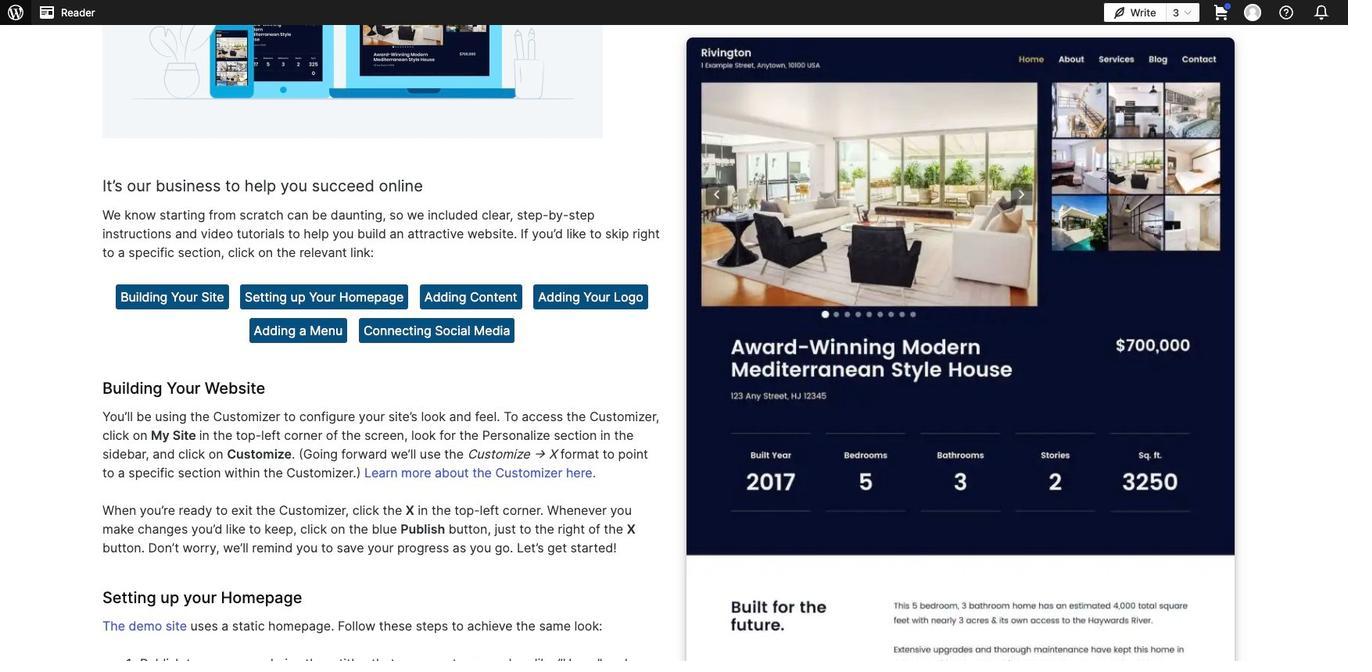 Task type: vqa. For each thing, say whether or not it's contained in the screenshot.
person icon
no



Task type: locate. For each thing, give the bounding box(es) containing it.
manage your notifications image
[[1311, 2, 1332, 23]]

my shopping cart image
[[1212, 3, 1231, 22]]

my profile image
[[1244, 4, 1261, 21]]



Task type: describe. For each thing, give the bounding box(es) containing it.
manage your sites image
[[6, 3, 25, 22]]

help image
[[1277, 3, 1296, 22]]



